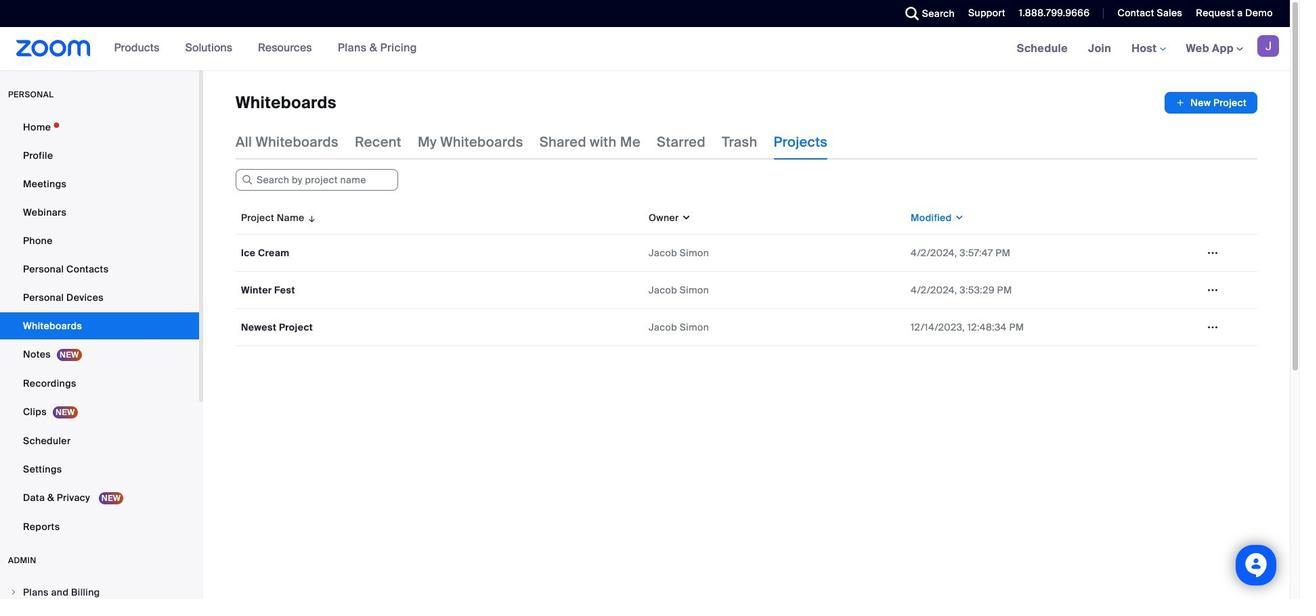 Task type: locate. For each thing, give the bounding box(es) containing it.
zoom logo image
[[16, 40, 90, 57]]

meetings navigation
[[1007, 27, 1290, 71]]

application
[[236, 202, 1268, 357]]

0 vertical spatial edit project image
[[1202, 247, 1224, 259]]

banner
[[0, 27, 1290, 71]]

1 vertical spatial edit project image
[[1202, 284, 1224, 297]]

2 edit project image from the top
[[1202, 284, 1224, 297]]

edit project image
[[1202, 247, 1224, 259], [1202, 284, 1224, 297]]

menu item
[[0, 580, 199, 600]]

down image
[[952, 211, 964, 225]]

Search text field
[[236, 169, 398, 191]]

edit project image
[[1202, 322, 1224, 334]]



Task type: vqa. For each thing, say whether or not it's contained in the screenshot.
tab list
no



Task type: describe. For each thing, give the bounding box(es) containing it.
1 edit project image from the top
[[1202, 247, 1224, 259]]

add image
[[1176, 96, 1185, 110]]

product information navigation
[[104, 27, 427, 70]]

profile picture image
[[1257, 35, 1279, 57]]

down image
[[679, 211, 691, 225]]

arrow down image
[[304, 210, 317, 226]]

personal menu menu
[[0, 114, 199, 542]]

tabs of all whiteboard page tab list
[[236, 125, 828, 160]]

right image
[[9, 589, 18, 597]]



